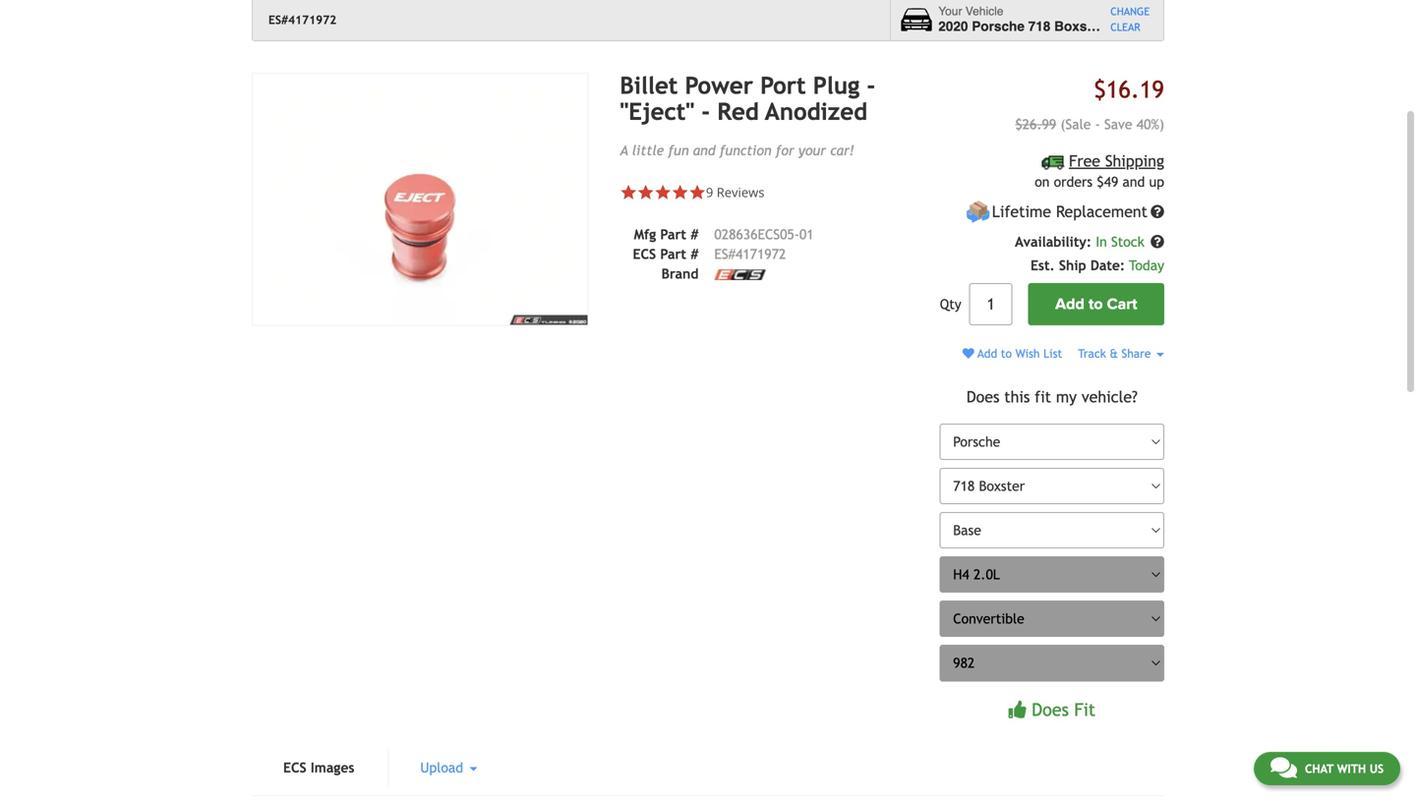 Task type: vqa. For each thing, say whether or not it's contained in the screenshot.
ECS Tuning 'Spin to Win' contest logo
no



Task type: describe. For each thing, give the bounding box(es) containing it.
car!
[[830, 142, 855, 158]]

ship
[[1059, 258, 1086, 274]]

add to cart button
[[1028, 283, 1164, 326]]

$26.99 (sale - save 40%)
[[1015, 116, 1164, 132]]

est. ship date: today
[[1031, 258, 1164, 274]]

does for does fit
[[1032, 699, 1069, 720]]

1 horizontal spatial -
[[867, 72, 875, 99]]

ecs inside 028636ecs05-01 ecs part #
[[633, 246, 656, 262]]

this product is lifetime replacement eligible image
[[966, 200, 991, 224]]

9 reviews
[[706, 183, 765, 201]]

your
[[799, 142, 826, 158]]

chat with us link
[[1254, 752, 1400, 786]]

in
[[1096, 234, 1107, 250]]

0 horizontal spatial -
[[701, 98, 710, 125]]

ecs images link
[[252, 748, 386, 788]]

es#
[[714, 246, 736, 262]]

share
[[1122, 347, 1151, 361]]

images
[[311, 760, 354, 776]]

track
[[1078, 347, 1106, 361]]

&
[[1110, 347, 1118, 361]]

track & share button
[[1078, 347, 1164, 361]]

ecs images
[[283, 760, 354, 776]]

free shipping image
[[1042, 156, 1065, 170]]

heart image
[[963, 348, 974, 360]]

mfg part #
[[634, 227, 699, 242]]

2 star image from the left
[[672, 184, 689, 201]]

little
[[632, 142, 664, 158]]

thumbs up image
[[1009, 701, 1026, 719]]

a
[[620, 142, 628, 158]]

date:
[[1091, 258, 1125, 274]]

es# 4171972 brand
[[662, 246, 786, 282]]

028636ecs05-
[[714, 227, 799, 242]]

9
[[706, 183, 713, 201]]

with
[[1337, 762, 1366, 776]]

replacement
[[1056, 203, 1148, 221]]

question circle image
[[1151, 235, 1164, 249]]

does this fit my vehicle?
[[967, 388, 1138, 406]]

stock
[[1111, 234, 1145, 250]]

vehicle?
[[1082, 388, 1138, 406]]

chat with us
[[1305, 762, 1384, 776]]

change link
[[1111, 4, 1150, 20]]

your vehicle
[[938, 5, 1004, 18]]

add to wish list link
[[963, 347, 1062, 361]]

wish
[[1016, 347, 1040, 361]]

1 # from the top
[[691, 227, 699, 242]]

shipping
[[1105, 152, 1164, 170]]

add for add to cart
[[1055, 295, 1085, 314]]

es#4171972 - 028636ecs05-01 - billet power port plug - "eject" - red anodized - a little fun and function for your car! - ecs - audi bmw volkswagen mercedes benz mini porsche image
[[252, 73, 589, 326]]

us
[[1370, 762, 1384, 776]]

does for does this fit my vehicle?
[[967, 388, 1000, 406]]

availability:
[[1015, 234, 1092, 250]]

to for cart
[[1089, 295, 1103, 314]]

red
[[717, 98, 759, 125]]

function
[[720, 142, 772, 158]]

clear
[[1111, 21, 1140, 33]]

upload
[[420, 760, 467, 776]]

to for wish
[[1001, 347, 1012, 361]]

up
[[1149, 174, 1164, 190]]

on
[[1035, 174, 1050, 190]]

clear link
[[1111, 20, 1150, 36]]

lifetime replacement
[[992, 203, 1148, 221]]

question circle image
[[1151, 205, 1164, 219]]

vehicle
[[966, 5, 1004, 18]]

billet
[[620, 72, 678, 99]]

ecs image
[[714, 270, 766, 280]]



Task type: locate. For each thing, give the bounding box(es) containing it.
es#4171972
[[268, 13, 337, 27]]

part inside 028636ecs05-01 ecs part #
[[660, 246, 686, 262]]

3 star image from the left
[[689, 184, 706, 201]]

$26.99
[[1015, 116, 1056, 132]]

free
[[1069, 152, 1101, 170]]

1 vertical spatial to
[[1001, 347, 1012, 361]]

est.
[[1031, 258, 1055, 274]]

part
[[660, 227, 686, 242], [660, 246, 686, 262]]

1 horizontal spatial add
[[1055, 295, 1085, 314]]

2 # from the top
[[691, 246, 699, 262]]

1 star image from the left
[[637, 184, 654, 201]]

star image up mfg
[[637, 184, 654, 201]]

to inside button
[[1089, 295, 1103, 314]]

fun
[[668, 142, 689, 158]]

lifetime
[[992, 203, 1051, 221]]

plug
[[813, 72, 860, 99]]

upload button
[[389, 748, 509, 788]]

9 reviews link
[[706, 183, 765, 201]]

1 horizontal spatial does
[[1032, 699, 1069, 720]]

#
[[691, 227, 699, 242], [691, 246, 699, 262]]

0 horizontal spatial and
[[693, 142, 715, 158]]

ecs down mfg
[[633, 246, 656, 262]]

to left the 'cart'
[[1089, 295, 1103, 314]]

chat
[[1305, 762, 1334, 776]]

and down the shipping
[[1123, 174, 1145, 190]]

16.19
[[1106, 76, 1164, 103]]

1 vertical spatial does
[[1032, 699, 1069, 720]]

40%)
[[1137, 116, 1164, 132]]

- right 'plug'
[[867, 72, 875, 99]]

1 horizontal spatial ecs
[[633, 246, 656, 262]]

$49
[[1097, 174, 1119, 190]]

save
[[1104, 116, 1133, 132]]

power
[[685, 72, 753, 99]]

0 horizontal spatial star image
[[637, 184, 654, 201]]

ecs
[[633, 246, 656, 262], [283, 760, 307, 776]]

- left 'red'
[[701, 98, 710, 125]]

port
[[760, 72, 806, 99]]

this
[[1004, 388, 1030, 406]]

billet power port plug - "eject" - red anodized
[[620, 72, 875, 125]]

1 horizontal spatial to
[[1089, 295, 1103, 314]]

availability: in stock
[[1015, 234, 1149, 250]]

1 part from the top
[[660, 227, 686, 242]]

add for add to wish list
[[978, 347, 997, 361]]

0 vertical spatial #
[[691, 227, 699, 242]]

and
[[693, 142, 715, 158], [1123, 174, 1145, 190]]

my
[[1056, 388, 1077, 406]]

today
[[1129, 258, 1164, 274]]

1 vertical spatial #
[[691, 246, 699, 262]]

"eject"
[[620, 98, 694, 125]]

1 vertical spatial and
[[1123, 174, 1145, 190]]

1 horizontal spatial and
[[1123, 174, 1145, 190]]

to
[[1089, 295, 1103, 314], [1001, 347, 1012, 361]]

(sale
[[1061, 116, 1091, 132]]

add right heart image
[[978, 347, 997, 361]]

2 horizontal spatial star image
[[689, 184, 706, 201]]

star image left reviews
[[689, 184, 706, 201]]

0 vertical spatial and
[[693, 142, 715, 158]]

add
[[1055, 295, 1085, 314], [978, 347, 997, 361]]

2 star image from the left
[[654, 184, 672, 201]]

ecs left images
[[283, 760, 307, 776]]

star image up mfg part # on the top of page
[[654, 184, 672, 201]]

free shipping on orders $49 and up
[[1035, 152, 1164, 190]]

and inside free shipping on orders $49 and up
[[1123, 174, 1145, 190]]

does fit
[[1032, 699, 1096, 720]]

mfg
[[634, 227, 656, 242]]

0 horizontal spatial to
[[1001, 347, 1012, 361]]

0 vertical spatial ecs
[[633, 246, 656, 262]]

star image left 9
[[672, 184, 689, 201]]

None text field
[[969, 283, 1013, 326]]

0 horizontal spatial add
[[978, 347, 997, 361]]

0 horizontal spatial does
[[967, 388, 1000, 406]]

orders
[[1054, 174, 1093, 190]]

1 vertical spatial part
[[660, 246, 686, 262]]

part right mfg
[[660, 227, 686, 242]]

qty
[[940, 297, 961, 312]]

01
[[799, 227, 814, 242]]

# up es# 4171972 brand
[[691, 227, 699, 242]]

your
[[938, 5, 962, 18]]

4171972
[[736, 246, 786, 262]]

1 horizontal spatial star image
[[654, 184, 672, 201]]

track & share
[[1078, 347, 1155, 361]]

change
[[1111, 5, 1150, 18]]

add to cart
[[1055, 295, 1137, 314]]

comments image
[[1271, 756, 1297, 780]]

2 part from the top
[[660, 246, 686, 262]]

0 horizontal spatial star image
[[620, 184, 637, 201]]

a little fun and function for your car!
[[620, 142, 855, 158]]

does
[[967, 388, 1000, 406], [1032, 699, 1069, 720]]

add down ship
[[1055, 295, 1085, 314]]

list
[[1044, 347, 1062, 361]]

change clear
[[1111, 5, 1150, 33]]

for
[[776, 142, 794, 158]]

add inside button
[[1055, 295, 1085, 314]]

0 vertical spatial to
[[1089, 295, 1103, 314]]

star image
[[637, 184, 654, 201], [672, 184, 689, 201]]

2 horizontal spatial -
[[1095, 116, 1100, 132]]

0 vertical spatial does
[[967, 388, 1000, 406]]

1 vertical spatial add
[[978, 347, 997, 361]]

- left 'save'
[[1095, 116, 1100, 132]]

1 horizontal spatial star image
[[672, 184, 689, 201]]

and right fun
[[693, 142, 715, 158]]

cart
[[1107, 295, 1137, 314]]

-
[[867, 72, 875, 99], [701, 98, 710, 125], [1095, 116, 1100, 132]]

1 star image from the left
[[620, 184, 637, 201]]

anodized
[[765, 98, 867, 125]]

0 vertical spatial part
[[660, 227, 686, 242]]

# inside 028636ecs05-01 ecs part #
[[691, 246, 699, 262]]

to left wish
[[1001, 347, 1012, 361]]

star image
[[620, 184, 637, 201], [654, 184, 672, 201], [689, 184, 706, 201]]

star image down a
[[620, 184, 637, 201]]

part up brand
[[660, 246, 686, 262]]

0 horizontal spatial ecs
[[283, 760, 307, 776]]

does left this
[[967, 388, 1000, 406]]

1 vertical spatial ecs
[[283, 760, 307, 776]]

brand
[[662, 266, 699, 282]]

# up brand
[[691, 246, 699, 262]]

does right thumbs up image
[[1032, 699, 1069, 720]]

fit
[[1074, 699, 1096, 720]]

fit
[[1035, 388, 1051, 406]]

add to wish list
[[974, 347, 1062, 361]]

reviews
[[717, 183, 765, 201]]

0 vertical spatial add
[[1055, 295, 1085, 314]]

028636ecs05-01 ecs part #
[[633, 227, 814, 262]]



